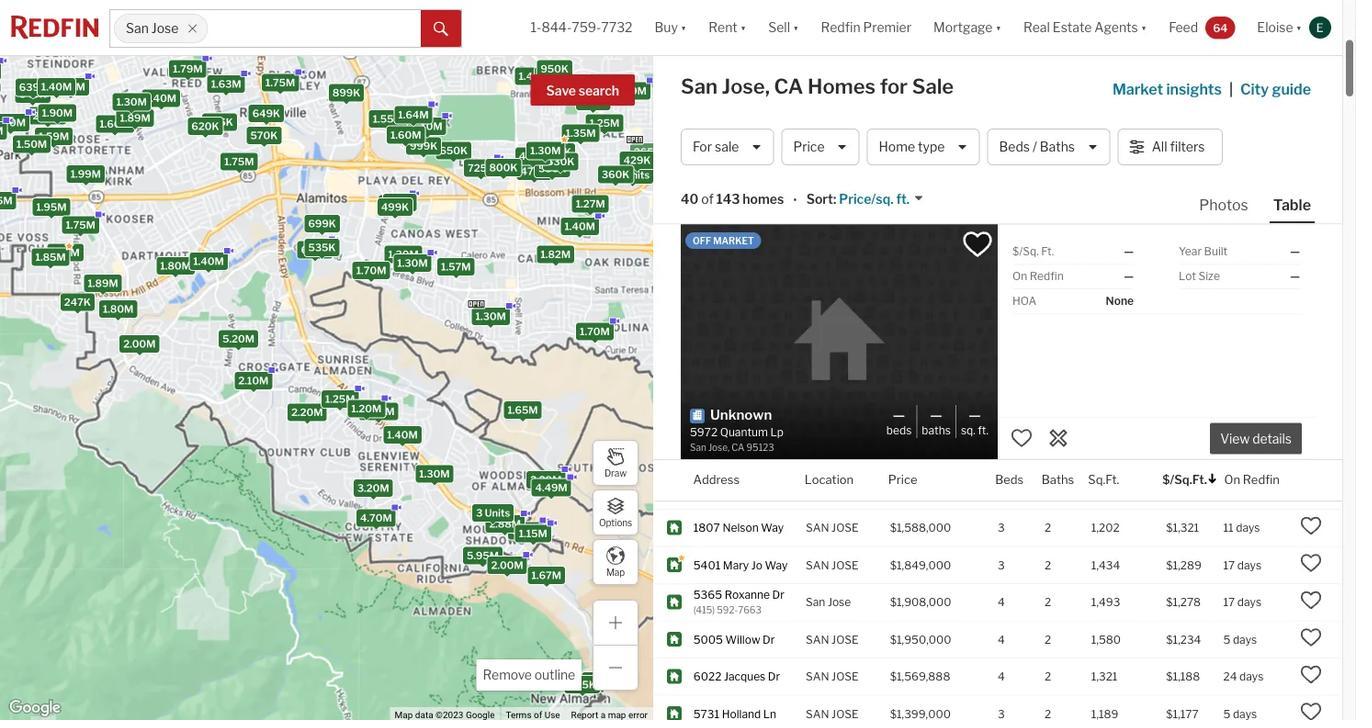Task type: locate. For each thing, give the bounding box(es) containing it.
san up 20695 view oaks way san jose
[[806, 261, 829, 275]]

0 vertical spatial 17 days
[[1223, 559, 1262, 572]]

5 favorite this home image from the top
[[1300, 664, 1322, 686]]

649k up 2.19m
[[19, 88, 47, 100]]

view up 2 days
[[1220, 431, 1250, 447]]

0 horizontal spatial 1.70m
[[0, 117, 26, 129]]

1.65m
[[508, 404, 538, 416]]

1 4 from the top
[[998, 447, 1005, 461]]

home
[[879, 139, 915, 155]]

san jose right jacques
[[806, 671, 859, 684]]

6 jose from the top
[[832, 373, 859, 386]]

way right nelson
[[761, 522, 784, 535]]

rd for 0000 harwood rd
[[776, 150, 790, 163]]

jose for $1,398,000
[[832, 261, 859, 275]]

jose for $1,698,000
[[832, 410, 859, 423]]

favorite this home image for 335 days
[[1300, 218, 1322, 240]]

dr for 5365 roxanne dr (415) 592-7663
[[772, 589, 785, 602]]

0 vertical spatial ln
[[766, 410, 779, 423]]

favorite this home image for $1,650,000
[[1300, 292, 1322, 314]]

13 jose from the top
[[832, 671, 859, 684]]

buy ▾ button
[[644, 0, 698, 55]]

market insights | city guide
[[1113, 80, 1311, 98]]

1 vertical spatial 40
[[1223, 485, 1238, 498]]

0 vertical spatial $1,950,000
[[890, 336, 951, 349]]

4 san jose from the top
[[806, 410, 859, 423]]

5 ▾ from the left
[[1141, 20, 1147, 35]]

google image
[[5, 696, 65, 720]]

4 jose from the top
[[832, 299, 859, 312]]

gatos
[[830, 150, 867, 163]]

2 horizontal spatial 2.00m
[[491, 560, 523, 572]]

1 horizontal spatial san jose
[[806, 596, 851, 610]]

1,580
[[1091, 633, 1121, 647]]

1-844-759-7732
[[531, 20, 633, 35]]

favorite this home image for $1,588,000
[[1300, 516, 1322, 538]]

1 vertical spatial units
[[485, 507, 510, 519]]

days up '5 days'
[[1238, 596, 1262, 610]]

units for 2 units
[[624, 169, 650, 181]]

1 vertical spatial price
[[888, 473, 917, 487]]

▾ right 'buy'
[[681, 20, 687, 35]]

2.19m
[[33, 110, 63, 122]]

favorite this home image
[[1300, 181, 1322, 203], [1300, 218, 1322, 240], [1300, 255, 1322, 277], [1300, 441, 1322, 463], [1300, 664, 1322, 686], [1300, 702, 1322, 720]]

favorite this home image for $1,698,000
[[1300, 404, 1322, 426]]

9 jose from the top
[[832, 485, 859, 498]]

None search field
[[208, 10, 421, 47]]

2 vertical spatial way
[[765, 559, 788, 572]]

beds inside button
[[999, 139, 1030, 155]]

10 jose from the top
[[832, 522, 859, 535]]

5 san jose from the top
[[806, 485, 859, 498]]

of
[[701, 191, 714, 207]]

3 favorite this home image from the top
[[1300, 255, 1322, 277]]

san for 14361 lenray ln
[[806, 410, 829, 423]]

rd right bertram
[[773, 224, 788, 237]]

1 vertical spatial rd
[[773, 224, 788, 237]]

▾ inside "dropdown button"
[[1141, 20, 1147, 35]]

6805 almaden rd link
[[694, 260, 789, 276]]

days up 11 days
[[1241, 485, 1265, 498]]

days right 16 in the bottom right of the page
[[1238, 410, 1262, 423]]

san jose
[[126, 21, 179, 36], [806, 596, 851, 610]]

2 17 from the top
[[1223, 596, 1235, 610]]

1 17 days from the top
[[1223, 559, 1262, 572]]

1.40m
[[41, 81, 72, 93], [146, 92, 176, 104], [412, 120, 443, 132], [565, 221, 595, 233], [193, 255, 224, 267], [387, 429, 418, 441]]

9 san jose from the top
[[806, 671, 859, 684]]

remove outline button
[[476, 660, 582, 691]]

san for 15980 carlton ave
[[806, 373, 829, 386]]

mortgage ▾ button
[[923, 0, 1013, 55]]

360k
[[602, 169, 630, 181]]

592-
[[717, 606, 738, 617]]

1 favorite this home image from the top
[[1300, 181, 1322, 203]]

▾ right agents at the right top of page
[[1141, 20, 1147, 35]]

0 vertical spatial 265k
[[580, 96, 607, 108]]

san left jose,
[[681, 74, 718, 99]]

5401 mary jo way
[[694, 559, 788, 572]]

price button up $1,588,000
[[888, 459, 917, 501]]

2 for $1,908,000
[[1045, 596, 1051, 610]]

2 vertical spatial 1.70m
[[580, 326, 610, 338]]

1 horizontal spatial units
[[624, 169, 650, 181]]

1.09m
[[616, 85, 647, 97]]

40 left of
[[681, 191, 699, 207]]

0 horizontal spatial on redfin
[[1013, 270, 1064, 283]]

1.60m down 1.64m
[[391, 129, 421, 141]]

881k
[[538, 70, 564, 82]]

40 inside 40 of 143 homes •
[[681, 191, 699, 207]]

$1,398,000
[[890, 261, 951, 275]]

6022
[[694, 671, 722, 684]]

days for $1,888,000
[[1241, 485, 1265, 498]]

on down 2 days
[[1224, 473, 1240, 487]]

days right 111
[[1241, 261, 1265, 275]]

hoa
[[1013, 294, 1037, 308]]

1 17 from the top
[[1223, 559, 1235, 572]]

dr right drysdale
[[771, 485, 783, 498]]

530k
[[547, 156, 575, 168], [538, 162, 566, 174]]

san jose left remove san jose image
[[126, 21, 179, 36]]

5499
[[694, 447, 722, 461]]

20695 view oaks way san jose
[[694, 299, 859, 312]]

▾ for rent ▾
[[740, 20, 746, 35]]

4 4 from the top
[[998, 633, 1005, 647]]

0 horizontal spatial 265k
[[580, 96, 607, 108]]

12 san from the top
[[806, 633, 829, 647]]

way right jo
[[765, 559, 788, 572]]

dr for 6022 jacques dr
[[768, 671, 780, 684]]

0 vertical spatial beds
[[999, 139, 1030, 155]]

0 vertical spatial way
[[788, 299, 811, 312]]

0 horizontal spatial 1.60m
[[100, 118, 130, 130]]

ft. right $/sq.
[[1041, 245, 1054, 258]]

3 4 from the top
[[998, 596, 1005, 610]]

beds left /
[[999, 139, 1030, 155]]

ave right carlton
[[771, 373, 790, 386]]

san jose right 7663
[[806, 596, 851, 610]]

mortgage
[[934, 20, 993, 35]]

1 vertical spatial 1.25m
[[325, 393, 355, 405]]

view inside button
[[1220, 431, 1250, 447]]

1 $1,950,000 from the top
[[890, 336, 951, 349]]

16 days
[[1223, 410, 1262, 423]]

1 vertical spatial redfin
[[1030, 270, 1064, 283]]

favorite this home image
[[1300, 69, 1322, 91], [1300, 292, 1322, 314], [1300, 404, 1322, 426], [1011, 427, 1033, 449], [1300, 516, 1322, 538], [1300, 553, 1322, 575], [1300, 590, 1322, 612], [1300, 627, 1322, 649]]

2 for $1,888,000
[[1045, 485, 1051, 498]]

2 days
[[1223, 447, 1257, 461]]

1.89m up 247k
[[88, 278, 118, 290]]

market insights link
[[1113, 60, 1222, 100]]

111
[[1223, 261, 1239, 275]]

13 san from the top
[[806, 671, 829, 684]]

real estate agents ▾ link
[[1024, 0, 1147, 55]]

on redfin down 2 days
[[1224, 473, 1280, 487]]

335 days
[[1223, 224, 1271, 237]]

699k
[[308, 218, 336, 230]]

san right "willow"
[[806, 633, 829, 647]]

san jose for 5401 mary jo way
[[806, 559, 859, 572]]

2 san jose from the top
[[806, 261, 859, 275]]

san left :
[[806, 187, 829, 200]]

beds for beds button
[[995, 473, 1024, 487]]

san jose, ca homes for sale
[[681, 74, 954, 99]]

5601 drysdale dr
[[694, 485, 783, 498]]

0 vertical spatial baths
[[1040, 139, 1075, 155]]

505k
[[543, 146, 571, 158]]

los gatos
[[806, 150, 867, 163]]

location button
[[805, 459, 854, 501]]

0 horizontal spatial 40
[[681, 191, 699, 207]]

dr right roxanne
[[772, 589, 785, 602]]

40 up the '11' in the bottom of the page
[[1223, 485, 1238, 498]]

1 vertical spatial $1,950,000
[[890, 633, 951, 647]]

ln right lenray
[[766, 410, 779, 423]]

247k
[[64, 296, 91, 308]]

20695 view oaks way link
[[694, 298, 811, 313]]

1 vertical spatial on redfin
[[1224, 473, 1280, 487]]

real estate agents ▾
[[1024, 20, 1147, 35]]

6022 jacques dr
[[694, 671, 780, 684]]

baths right /
[[1040, 139, 1075, 155]]

carlton
[[730, 373, 768, 386]]

▾ for sell ▾
[[793, 20, 799, 35]]

0 horizontal spatial san jose
[[126, 21, 179, 36]]

12 jose from the top
[[832, 633, 859, 647]]

0 vertical spatial redfin
[[821, 20, 861, 35]]

1 vertical spatial 17
[[1223, 596, 1235, 610]]

1 horizontal spatial ft.
[[1041, 245, 1054, 258]]

2 vertical spatial ave
[[771, 373, 790, 386]]

2 for $1,588,000
[[1045, 522, 1051, 535]]

san jose right "willow"
[[806, 633, 859, 647]]

▾ right sell
[[793, 20, 799, 35]]

favorite button image
[[962, 229, 993, 260]]

470k
[[521, 165, 548, 177]]

san right jacques
[[806, 671, 829, 684]]

1 horizontal spatial 1.25m
[[590, 117, 620, 129]]

ln right tree
[[797, 447, 810, 461]]

sell
[[768, 20, 790, 35]]

0 vertical spatial price button
[[781, 129, 860, 165]]

10 san from the top
[[806, 522, 829, 535]]

620k
[[191, 120, 219, 132]]

0 vertical spatial units
[[624, 169, 650, 181]]

17 for $1,289
[[1223, 559, 1235, 572]]

2 4 from the top
[[998, 485, 1005, 498]]

8 san jose from the top
[[806, 633, 859, 647]]

san right 7663
[[806, 596, 825, 610]]

0 vertical spatial 1.89m
[[120, 112, 150, 124]]

1.75m up '1.91m'
[[66, 219, 95, 231]]

17 days up '5 days'
[[1223, 596, 1262, 610]]

1 horizontal spatial on
[[1224, 473, 1240, 487]]

2 vertical spatial baths
[[1042, 473, 1074, 487]]

ave for redmond
[[782, 187, 802, 200]]

1807 nelson way
[[694, 522, 784, 535]]

1.40m up 5.20m
[[193, 255, 224, 267]]

jose for $1,849,000
[[832, 559, 859, 572]]

5.95m
[[467, 550, 499, 562]]

0000 harwood rd link
[[694, 149, 790, 164]]

days down view details
[[1232, 447, 1257, 461]]

2 vertical spatial rd
[[774, 261, 788, 275]]

0 horizontal spatial 649k
[[19, 88, 47, 100]]

ave right vicente
[[793, 336, 813, 349]]

units up 5.95m
[[485, 507, 510, 519]]

rd right almaden
[[774, 261, 788, 275]]

beds down the $1,698,000
[[887, 424, 912, 437]]

▾ right rent
[[740, 20, 746, 35]]

days for $655,000
[[1247, 224, 1271, 237]]

san jose down 5499 blossom tree ln san jose on the right of page
[[806, 485, 859, 498]]

all filters
[[1152, 139, 1205, 155]]

1 vertical spatial ft.
[[978, 424, 989, 437]]

san jose right jo
[[806, 559, 859, 572]]

rd for 21292 bertram rd
[[773, 224, 788, 237]]

dr right "willow"
[[763, 633, 775, 647]]

2 ▾ from the left
[[740, 20, 746, 35]]

san jose for 6022 jacques dr
[[806, 671, 859, 684]]

5365 roxanne dr (415) 592-7663
[[694, 589, 785, 617]]

17 days for $1,278
[[1223, 596, 1262, 610]]

price left gatos
[[793, 139, 825, 155]]

redfin
[[821, 20, 861, 35], [1030, 270, 1064, 283], [1243, 473, 1280, 487]]

days down 11 days
[[1238, 559, 1262, 572]]

nelson
[[723, 522, 759, 535]]

0 vertical spatial ave
[[782, 187, 802, 200]]

5365
[[694, 589, 722, 602]]

0 horizontal spatial view
[[732, 299, 757, 312]]

499k
[[381, 201, 409, 213]]

3 left 2.88m
[[476, 507, 483, 519]]

$1,950,000 down $1,650,000 at the top right of the page
[[890, 336, 951, 349]]

4 for $1,888,000
[[998, 485, 1005, 498]]

all filters button
[[1118, 129, 1223, 165]]

days right 24
[[1240, 671, 1264, 684]]

77
[[1223, 187, 1237, 200]]

on up hoa
[[1013, 270, 1027, 283]]

san jose down :
[[806, 224, 859, 237]]

3 san jose from the top
[[806, 373, 859, 386]]

san jose down 22601 san vicente ave san jose
[[806, 373, 859, 386]]

0 vertical spatial ft.
[[1041, 245, 1054, 258]]

11 days
[[1223, 522, 1260, 535]]

rent
[[709, 20, 738, 35]]

▾ for eloise ▾
[[1296, 20, 1302, 35]]

4 for $1,950,000
[[998, 633, 1005, 647]]

san right jo
[[806, 559, 829, 572]]

1 vertical spatial 1.80m
[[103, 303, 134, 315]]

0 horizontal spatial on
[[1013, 270, 1027, 283]]

$1,950,000
[[890, 336, 951, 349], [890, 633, 951, 647]]

2
[[616, 169, 622, 181], [1223, 447, 1230, 461], [1045, 485, 1051, 498], [1045, 522, 1051, 535], [1045, 559, 1051, 572], [1045, 596, 1051, 610], [1045, 633, 1051, 647], [1045, 671, 1051, 684]]

649k up 570k
[[252, 107, 280, 119]]

1 horizontal spatial view
[[1220, 431, 1250, 447]]

san up location
[[806, 447, 829, 461]]

beds left baths button
[[995, 473, 1024, 487]]

0 vertical spatial on
[[1013, 270, 1027, 283]]

2 vertical spatial 1.75m
[[66, 219, 95, 231]]

san jose up 20695 view oaks way san jose
[[806, 261, 859, 275]]

6 san from the top
[[806, 373, 829, 386]]

san down 22601 san vicente ave san jose
[[806, 373, 829, 386]]

2 horizontal spatial 1.75m
[[265, 77, 295, 89]]

1 horizontal spatial ln
[[797, 447, 810, 461]]

1 vertical spatial ln
[[797, 447, 810, 461]]

0 horizontal spatial redfin
[[821, 20, 861, 35]]

3 right $1,849,000 in the right bottom of the page
[[998, 559, 1005, 572]]

0 horizontal spatial 1.89m
[[88, 278, 118, 290]]

1 horizontal spatial jose
[[828, 596, 851, 610]]

0 vertical spatial 17
[[1223, 559, 1235, 572]]

1.75m down 570k
[[224, 156, 254, 168]]

11 jose from the top
[[832, 559, 859, 572]]

price down $2,198,000
[[888, 473, 917, 487]]

0 horizontal spatial ln
[[766, 410, 779, 423]]

1 jose from the top
[[832, 187, 859, 200]]

search
[[579, 83, 619, 99]]

for
[[693, 139, 712, 155]]

rd inside "link"
[[773, 224, 788, 237]]

jose left $1,908,000
[[828, 596, 851, 610]]

7 san jose from the top
[[806, 559, 859, 572]]

1.30m
[[116, 96, 147, 108], [530, 145, 561, 157], [388, 248, 419, 260], [397, 257, 428, 269], [476, 310, 506, 322], [419, 468, 450, 480]]

dr right jacques
[[768, 671, 780, 684]]

1 san jose from the top
[[806, 224, 859, 237]]

0 horizontal spatial units
[[485, 507, 510, 519]]

1 vertical spatial 1.89m
[[88, 278, 118, 290]]

2 vertical spatial beds
[[995, 473, 1024, 487]]

view left oaks
[[732, 299, 757, 312]]

days right the '11' in the bottom of the page
[[1236, 522, 1260, 535]]

san down sort
[[806, 224, 829, 237]]

1.40m up 1.90m
[[41, 81, 72, 93]]

0 vertical spatial jose
[[151, 21, 179, 36]]

jose for $655,000
[[832, 224, 859, 237]]

1 horizontal spatial 1.70m
[[356, 265, 386, 277]]

favorite this home image for $1,849,000
[[1300, 553, 1322, 575]]

5 4 from the top
[[998, 671, 1005, 684]]

buy ▾ button
[[655, 0, 687, 55]]

0 vertical spatial view
[[732, 299, 757, 312]]

ave for carlton
[[771, 373, 790, 386]]

1 horizontal spatial price button
[[888, 459, 917, 501]]

rd right harwood
[[776, 150, 790, 163]]

4 san from the top
[[806, 299, 829, 312]]

7 jose from the top
[[832, 410, 859, 423]]

▾ for buy ▾
[[681, 20, 687, 35]]

ft.
[[896, 191, 910, 207]]

1 horizontal spatial on redfin
[[1224, 473, 1280, 487]]

530k down 505k
[[538, 162, 566, 174]]

redfin down '$/sq. ft.'
[[1030, 270, 1064, 283]]

submit search image
[[434, 22, 448, 37]]

san jose down location button
[[806, 522, 859, 535]]

$/sq.ft. button
[[1163, 459, 1218, 501]]

0 vertical spatial price
[[793, 139, 825, 155]]

1.59m
[[39, 131, 69, 142]]

1 ▾ from the left
[[681, 20, 687, 35]]

0 vertical spatial 1.80m
[[160, 260, 191, 272]]

1 horizontal spatial 649k
[[252, 107, 280, 119]]

san right vicente
[[806, 336, 829, 349]]

2 vertical spatial 2.00m
[[491, 560, 523, 572]]

$1,321
[[1166, 522, 1199, 535]]

3 down beds button
[[998, 522, 1005, 535]]

$1,950,000 down $1,908,000
[[890, 633, 951, 647]]

san down 5499 blossom tree ln san jose on the right of page
[[806, 485, 829, 498]]

0 vertical spatial on redfin
[[1013, 270, 1064, 283]]

9 san from the top
[[806, 485, 829, 498]]

0 vertical spatial 1.25m
[[590, 117, 620, 129]]

$1,448
[[1166, 410, 1202, 423]]

17 down the '11' in the bottom of the page
[[1223, 559, 1235, 572]]

2 vertical spatial redfin
[[1243, 473, 1280, 487]]

3 for 5401 mary jo way
[[998, 559, 1005, 572]]

1 vertical spatial on
[[1224, 473, 1240, 487]]

4 for $1,908,000
[[998, 596, 1005, 610]]

jose for $5,750,000
[[832, 373, 859, 386]]

san jose for 15980 carlton ave
[[806, 373, 859, 386]]

1.60m up '1.99m'
[[100, 118, 130, 130]]

12360 redmond ave link
[[694, 186, 802, 201]]

6 san jose from the top
[[806, 522, 859, 535]]

days right 5 at the bottom right of the page
[[1233, 633, 1257, 647]]

1 vertical spatial view
[[1220, 431, 1250, 447]]

77 days
[[1223, 187, 1263, 200]]

jose left remove san jose image
[[151, 21, 179, 36]]

2 jose from the top
[[832, 224, 859, 237]]

11 san from the top
[[806, 559, 829, 572]]

▾ left user photo
[[1296, 20, 1302, 35]]

options button
[[593, 490, 639, 536]]

1 horizontal spatial 2.00m
[[362, 406, 395, 418]]

$1,588,000
[[890, 522, 951, 535]]

on redfin
[[1013, 270, 1064, 283], [1224, 473, 1280, 487]]

8 san from the top
[[806, 447, 829, 461]]

days right the 77
[[1239, 187, 1263, 200]]

dr
[[771, 485, 783, 498], [772, 589, 785, 602], [763, 633, 775, 647], [768, 671, 780, 684]]

$1,950,000 for 4
[[890, 633, 951, 647]]

4 favorite this home image from the top
[[1300, 441, 1322, 463]]

2 horizontal spatial redfin
[[1243, 473, 1280, 487]]

17
[[1223, 559, 1235, 572], [1223, 596, 1235, 610]]

san for 5601 drysdale dr
[[806, 485, 829, 498]]

map region
[[0, 0, 829, 720]]

6 ▾ from the left
[[1296, 20, 1302, 35]]

0 vertical spatial 649k
[[19, 88, 47, 100]]

▾ right 'mortgage'
[[996, 20, 1002, 35]]

17 up 5 at the bottom right of the page
[[1223, 596, 1235, 610]]

2 $1,950,000 from the top
[[890, 633, 951, 647]]

40 for 40 days
[[1223, 485, 1238, 498]]

1807 nelson way link
[[694, 521, 789, 536]]

1 san from the top
[[806, 187, 829, 200]]

17 days down 11 days
[[1223, 559, 1262, 572]]

7 san from the top
[[806, 410, 829, 423]]

2 17 days from the top
[[1223, 596, 1262, 610]]

remove
[[483, 668, 532, 683]]

5499 blossom tree ln link
[[694, 446, 810, 462]]

1 horizontal spatial 40
[[1223, 485, 1238, 498]]

14361 lenray ln link
[[694, 409, 789, 424]]

4 ▾ from the left
[[996, 20, 1002, 35]]

0 horizontal spatial 1.25m
[[325, 393, 355, 405]]

1 vertical spatial 649k
[[252, 107, 280, 119]]

— inside — sq. ft.
[[969, 406, 981, 422]]

680k
[[301, 244, 329, 256]]

1 vertical spatial 1.75m
[[224, 156, 254, 168]]

3 right — sq. ft.
[[998, 410, 1005, 423]]

x-out this home image
[[1047, 427, 1070, 449]]

heading
[[690, 406, 839, 455]]

dr for 5005 willow dr
[[763, 633, 775, 647]]

1.75m right 1.63m
[[265, 77, 295, 89]]

redfin down 2 days
[[1243, 473, 1280, 487]]

days right 325
[[1247, 150, 1271, 163]]

ave left sort
[[782, 187, 802, 200]]

3 ▾ from the left
[[793, 20, 799, 35]]

san right oaks
[[806, 299, 829, 312]]

dr inside 5365 roxanne dr (415) 592-7663
[[772, 589, 785, 602]]

1 vertical spatial san jose
[[806, 596, 851, 610]]

location
[[805, 473, 854, 487]]

1 vertical spatial 17 days
[[1223, 596, 1262, 610]]

5365 roxanne dr link
[[694, 588, 789, 603]]

▾ for mortgage ▾
[[996, 20, 1002, 35]]

ft. right sq.
[[978, 424, 989, 437]]

1.40m up 999k at the left top of page
[[412, 120, 443, 132]]

5005
[[694, 633, 723, 647]]

jose for $1,569,888
[[832, 671, 859, 684]]

12360
[[694, 187, 727, 200]]

3 san from the top
[[806, 261, 829, 275]]

3 units
[[476, 507, 510, 519]]

beds for beds / baths
[[999, 139, 1030, 155]]

0 horizontal spatial ft.
[[978, 424, 989, 437]]

3 jose from the top
[[832, 261, 859, 275]]

1 horizontal spatial 265k
[[634, 146, 661, 158]]

2 favorite this home image from the top
[[1300, 218, 1322, 240]]

2 san from the top
[[806, 224, 829, 237]]



Task type: vqa. For each thing, say whether or not it's contained in the screenshot.
1.02m
no



Task type: describe. For each thing, give the bounding box(es) containing it.
844-
[[542, 20, 572, 35]]

jo
[[751, 559, 763, 572]]

3 down the 1
[[1045, 447, 1052, 461]]

san for 5005 willow dr
[[806, 633, 829, 647]]

$/sq.ft.
[[1163, 473, 1207, 487]]

favorite this home image for $1,908,000
[[1300, 590, 1322, 612]]

— inside — baths
[[930, 406, 943, 422]]

1 horizontal spatial 1.60m
[[391, 129, 421, 141]]

4 for $2,198,000
[[998, 447, 1005, 461]]

days for $247,000
[[1247, 150, 1271, 163]]

510k
[[387, 197, 413, 209]]

favorite this home image for 111 days
[[1300, 255, 1322, 277]]

$/sq. ft.
[[1013, 245, 1054, 258]]

22601 san vicente ave link
[[694, 335, 813, 350]]

950k
[[541, 63, 569, 75]]

6805
[[694, 261, 723, 275]]

san jose for 1807 nelson way
[[806, 522, 859, 535]]

real estate agents ▾ button
[[1013, 0, 1158, 55]]

$1,908,000
[[890, 596, 952, 610]]

remove san jose image
[[187, 23, 198, 34]]

photo of 5972 quantum lp, san jose, ca 95123 image
[[681, 224, 998, 459]]

favorite this home image for 24 days
[[1300, 664, 1322, 686]]

$1,339
[[1166, 485, 1202, 498]]

2 for $1,849,000
[[1045, 559, 1051, 572]]

estate
[[1053, 20, 1092, 35]]

1 vertical spatial jose
[[828, 596, 851, 610]]

1 horizontal spatial 1.89m
[[120, 112, 150, 124]]

lp
[[774, 75, 787, 89]]

san jose for 5005 willow dr
[[806, 633, 859, 647]]

(415)
[[694, 606, 715, 617]]

ca
[[774, 74, 803, 99]]

days for $1,849,000
[[1238, 559, 1262, 572]]

on inside button
[[1224, 473, 1240, 487]]

days for $1,908,000
[[1238, 596, 1262, 610]]

homes
[[808, 74, 876, 99]]

mary
[[723, 559, 749, 572]]

5 jose from the top
[[832, 336, 859, 349]]

1807
[[694, 522, 720, 535]]

beds button
[[995, 459, 1024, 501]]

days for $1,698,000
[[1238, 410, 1262, 423]]

jose for $1,588,000
[[832, 522, 859, 535]]

for sale button
[[681, 129, 774, 165]]

rent ▾
[[709, 20, 746, 35]]

0 horizontal spatial 1.75m
[[66, 219, 95, 231]]

built
[[1204, 245, 1228, 258]]

— sq. ft.
[[961, 406, 989, 437]]

6805 almaden rd
[[694, 261, 788, 275]]

on redfin button
[[1224, 459, 1280, 501]]

— baths
[[922, 406, 951, 437]]

0 horizontal spatial price
[[793, 139, 825, 155]]

1.15m
[[519, 528, 547, 540]]

3 for 1807 nelson way
[[998, 522, 1005, 535]]

24
[[1223, 671, 1237, 684]]

8 jose from the top
[[832, 447, 859, 461]]

2 units
[[616, 169, 650, 181]]

0 horizontal spatial 1.80m
[[103, 303, 134, 315]]

1 vertical spatial baths
[[922, 424, 951, 437]]

$2,198,000
[[890, 447, 951, 461]]

2 for $1,569,888
[[1045, 671, 1051, 684]]

almaden
[[725, 261, 771, 275]]

type
[[918, 139, 945, 155]]

0 horizontal spatial jose
[[151, 21, 179, 36]]

$1,888,000
[[890, 485, 951, 498]]

5401 mary jo way link
[[694, 558, 789, 573]]

111 days
[[1223, 261, 1265, 275]]

0 vertical spatial 1.70m
[[0, 117, 26, 129]]

baths button
[[1042, 459, 1074, 501]]

21292 bertram rd
[[694, 224, 788, 237]]

insights
[[1166, 80, 1222, 98]]

rd for 6805 almaden rd
[[774, 261, 788, 275]]

899k
[[333, 87, 360, 99]]

15980
[[694, 373, 728, 386]]

800k
[[489, 161, 518, 173]]

days for $1,950,000
[[1233, 633, 1257, 647]]

5005 willow dr link
[[694, 633, 789, 648]]

530k down 1.35m
[[547, 156, 575, 168]]

12360 redmond ave san jose
[[694, 187, 859, 200]]

1 vertical spatial price button
[[888, 459, 917, 501]]

favorite this home image for 2 days
[[1300, 441, 1322, 463]]

lenray
[[728, 410, 763, 423]]

san right the 22601
[[729, 336, 749, 349]]

/
[[1033, 139, 1037, 155]]

view details link
[[1210, 421, 1302, 454]]

outline
[[535, 668, 575, 683]]

1.10m
[[56, 81, 85, 93]]

$1,950,000 for —
[[890, 336, 951, 349]]

325
[[1223, 150, 1244, 163]]

429k
[[624, 155, 651, 167]]

1.50m
[[16, 138, 47, 150]]

1.99m
[[70, 168, 101, 180]]

san jose for 6805 almaden rd
[[806, 261, 859, 275]]

17 for $1,278
[[1223, 596, 1235, 610]]

2.88m
[[489, 518, 521, 530]]

1.40m up 3.20m
[[387, 429, 418, 441]]

san for 5401 mary jo way
[[806, 559, 829, 572]]

$5,200,000
[[890, 187, 953, 200]]

1 vertical spatial 1.70m
[[356, 265, 386, 277]]

address
[[693, 473, 740, 487]]

sq.
[[961, 424, 976, 437]]

6 favorite this home image from the top
[[1300, 702, 1322, 720]]

sale
[[715, 139, 739, 155]]

5972
[[694, 75, 721, 89]]

view details button
[[1210, 423, 1302, 454]]

1 horizontal spatial price
[[888, 473, 917, 487]]

1.40m down "1.79m"
[[146, 92, 176, 104]]

1,410
[[1091, 485, 1119, 498]]

1 vertical spatial way
[[761, 522, 784, 535]]

days for $2,198,000
[[1232, 447, 1257, 461]]

lot size
[[1179, 270, 1220, 283]]

1 vertical spatial ave
[[793, 336, 813, 349]]

favorite this home image for $1,950,000
[[1300, 627, 1322, 649]]

4 for $1,569,888
[[998, 671, 1005, 684]]

san for 6022 jacques dr
[[806, 671, 829, 684]]

1 vertical spatial beds
[[887, 424, 912, 437]]

details
[[1253, 431, 1292, 447]]

units for 3 units
[[485, 507, 510, 519]]

3 for 14361 lenray ln
[[998, 410, 1005, 423]]

willow
[[725, 633, 760, 647]]

baths inside button
[[1040, 139, 1075, 155]]

0 horizontal spatial price button
[[781, 129, 860, 165]]

2 for $1,950,000
[[1045, 633, 1051, 647]]

jose for $1,888,000
[[832, 485, 859, 498]]

jose for $1,950,000
[[832, 633, 859, 647]]

days for $1,588,000
[[1236, 522, 1260, 535]]

990k
[[512, 525, 540, 537]]

user photo image
[[1309, 17, 1331, 39]]

$1,849,000
[[890, 559, 951, 572]]

city
[[1240, 80, 1269, 98]]

for
[[880, 74, 908, 99]]

1.35m
[[566, 127, 596, 139]]

dr for 5601 drysdale dr
[[771, 485, 783, 498]]

17 days for $1,289
[[1223, 559, 1262, 572]]

5 san from the top
[[806, 336, 829, 349]]

2 horizontal spatial 1.70m
[[580, 326, 610, 338]]

san for 21292 bertram rd
[[806, 224, 829, 237]]

1 horizontal spatial redfin
[[1030, 270, 1064, 283]]

way for jo
[[765, 559, 788, 572]]

1.91m
[[51, 247, 80, 259]]

1,434
[[1091, 559, 1120, 572]]

ln inside 'link'
[[766, 410, 779, 423]]

san left remove san jose image
[[126, 21, 149, 36]]

premier
[[863, 20, 912, 35]]

7732
[[601, 20, 633, 35]]

ft. inside — sq. ft.
[[978, 424, 989, 437]]

— inside — beds
[[893, 406, 905, 422]]

1,173
[[1091, 410, 1118, 423]]

0 vertical spatial 1.75m
[[265, 77, 295, 89]]

san jose for 14361 lenray ln
[[806, 410, 859, 423]]

5.20m
[[222, 333, 254, 345]]

2 inside map region
[[616, 169, 622, 181]]

1 vertical spatial 265k
[[634, 146, 661, 158]]

san jose for 21292 bertram rd
[[806, 224, 859, 237]]

$247,000
[[890, 150, 942, 163]]

san for 6805 almaden rd
[[806, 261, 829, 275]]

725k
[[468, 162, 494, 174]]

sq.ft. button
[[1088, 459, 1119, 501]]

san for 1807 nelson way
[[806, 522, 829, 535]]

40 for 40 of 143 homes •
[[681, 191, 699, 207]]

days for $1,569,888
[[1240, 671, 1264, 684]]

0 horizontal spatial 2.00m
[[123, 338, 156, 350]]

1-
[[531, 20, 542, 35]]

3 inside map region
[[476, 507, 483, 519]]

jacques
[[724, 671, 766, 684]]

days for $1,398,000
[[1241, 261, 1265, 275]]

guide
[[1272, 80, 1311, 98]]

465k
[[519, 150, 547, 162]]

favorite button checkbox
[[962, 229, 993, 260]]

1-844-759-7732 link
[[531, 20, 633, 35]]

san jose for 5601 drysdale dr
[[806, 485, 859, 498]]

:
[[833, 191, 836, 207]]

1.40m down 1.27m
[[565, 221, 595, 233]]

way for oaks
[[788, 299, 811, 312]]

7663
[[738, 606, 762, 617]]

table button
[[1270, 195, 1315, 223]]

1,493
[[1091, 596, 1120, 610]]



